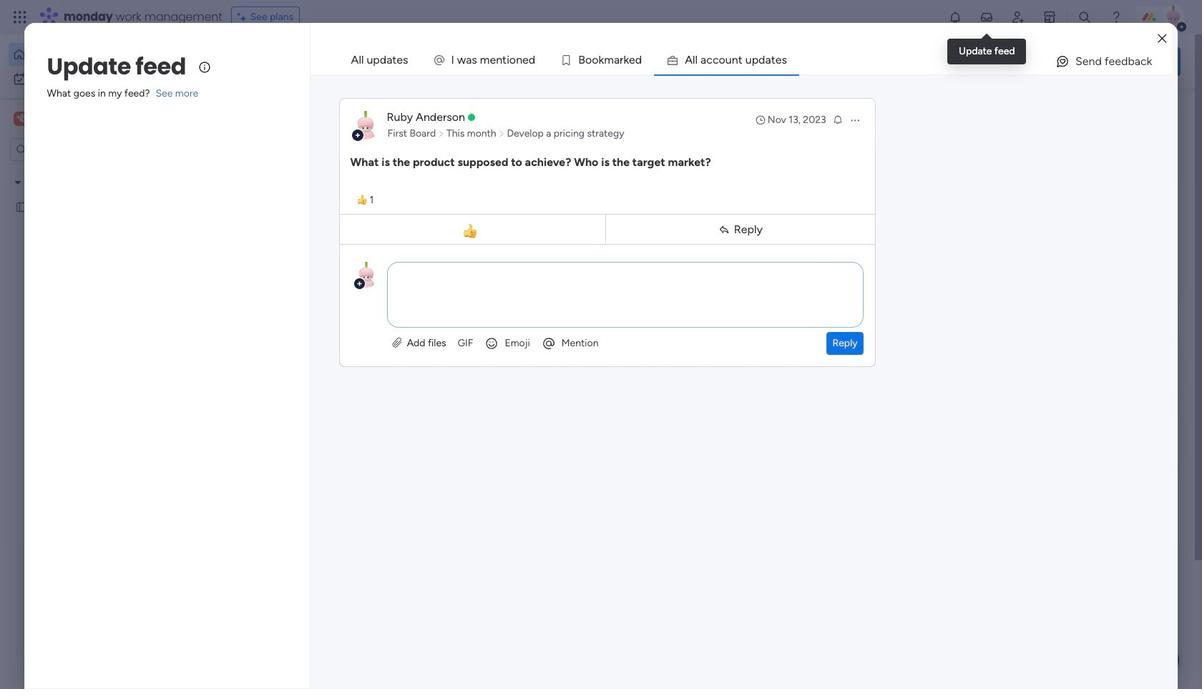 Task type: locate. For each thing, give the bounding box(es) containing it.
public board image
[[15, 200, 29, 213], [473, 261, 489, 277]]

1 horizontal spatial public board image
[[473, 261, 489, 277]]

tab list
[[339, 46, 1173, 74]]

0 horizontal spatial public board image
[[15, 200, 29, 213]]

option
[[9, 43, 174, 66], [9, 67, 174, 90], [0, 169, 183, 172]]

see plans image
[[237, 9, 250, 25]]

help image
[[1110, 10, 1124, 24]]

public board image
[[707, 261, 723, 277]]

public board image right add to favorites image
[[473, 261, 489, 277]]

dapulse attachment image
[[393, 337, 402, 349]]

list box
[[0, 167, 183, 412]]

workspace selection element
[[14, 110, 51, 127]]

public board image down caret down image
[[15, 200, 29, 213]]

0 vertical spatial public board image
[[15, 200, 29, 213]]

invite members image
[[1012, 10, 1026, 24]]

add to favorites image
[[425, 262, 439, 276]]

tab
[[339, 46, 421, 74]]

options image
[[850, 115, 861, 126]]

close image
[[1159, 33, 1167, 44]]

0 vertical spatial option
[[9, 43, 174, 66]]

slider arrow image
[[499, 127, 505, 141]]

Search in workspace field
[[30, 141, 120, 158]]

1 vertical spatial public board image
[[473, 261, 489, 277]]

reminder image
[[832, 114, 844, 125]]

getting started element
[[967, 342, 1181, 399]]



Task type: describe. For each thing, give the bounding box(es) containing it.
caret down image
[[15, 177, 21, 187]]

ruby anderson image
[[1163, 6, 1186, 29]]

select product image
[[13, 10, 27, 24]]

update feed image
[[980, 10, 994, 24]]

help center element
[[967, 411, 1181, 468]]

quick search results list box
[[221, 134, 932, 324]]

v2 user feedback image
[[978, 53, 989, 69]]

notifications image
[[949, 10, 963, 24]]

give feedback image
[[1056, 54, 1070, 69]]

workspace image
[[14, 111, 28, 127]]

add to favorites image
[[659, 262, 673, 276]]

close my workspaces image
[[221, 684, 238, 689]]

2 vertical spatial option
[[0, 169, 183, 172]]

1 vertical spatial option
[[9, 67, 174, 90]]

v2 bolt switch image
[[1090, 53, 1098, 69]]

search everything image
[[1078, 10, 1093, 24]]

slider arrow image
[[438, 127, 445, 141]]

monday marketplace image
[[1043, 10, 1057, 24]]

workspace image
[[16, 111, 26, 127]]



Task type: vqa. For each thing, say whether or not it's contained in the screenshot.
dapulse attachment icon on the left of the page
yes



